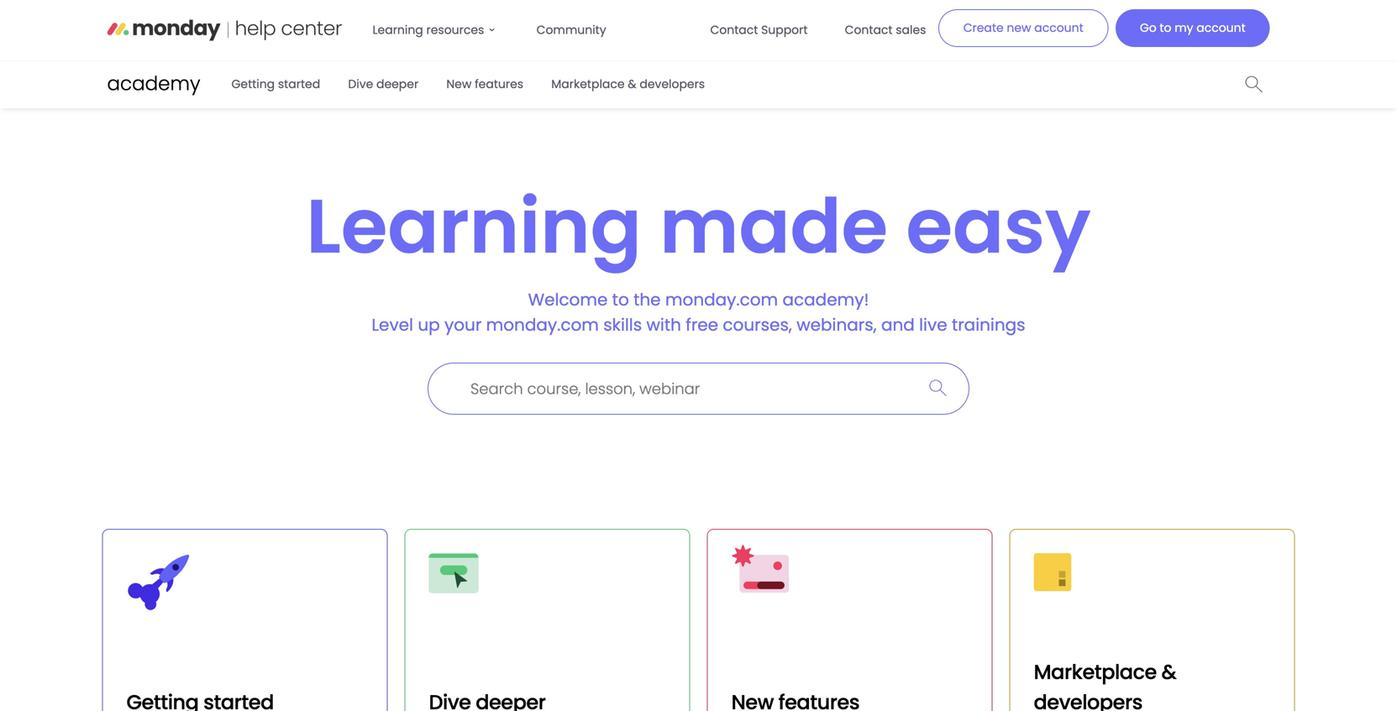 Task type: locate. For each thing, give the bounding box(es) containing it.
made
[[660, 174, 888, 279]]

0 horizontal spatial marketplace & developers
[[551, 76, 705, 92]]

0 vertical spatial marketplace
[[551, 76, 625, 92]]

1 horizontal spatial marketplace & developers
[[1034, 659, 1177, 712]]

0 vertical spatial learning
[[373, 22, 423, 38]]

to
[[1160, 20, 1172, 36], [612, 288, 629, 312]]

new
[[446, 76, 472, 92]]

support
[[761, 22, 808, 38]]

0 horizontal spatial &
[[628, 76, 637, 92]]

learning
[[373, 22, 423, 38], [306, 174, 642, 279]]

academy!
[[783, 288, 869, 312]]

&
[[628, 76, 637, 92], [1162, 659, 1177, 687]]

0 horizontal spatial marketplace
[[551, 76, 625, 92]]

to right go
[[1160, 20, 1172, 36]]

learning made easy
[[306, 174, 1091, 279]]

to for go
[[1160, 20, 1172, 36]]

deeper
[[376, 76, 419, 92]]

account right the my
[[1197, 20, 1246, 36]]

account inside go to my account link
[[1197, 20, 1246, 36]]

0 horizontal spatial monday.com
[[486, 313, 599, 337]]

2 account from the left
[[1197, 20, 1246, 36]]

1 horizontal spatial to
[[1160, 20, 1172, 36]]

1 vertical spatial to
[[612, 288, 629, 312]]

dive deeper
[[348, 76, 419, 92]]

started
[[278, 76, 320, 92]]

with
[[647, 313, 681, 337]]

1 horizontal spatial marketplace
[[1034, 659, 1157, 687]]

skills
[[603, 313, 642, 337]]

developers
[[640, 76, 705, 92], [1034, 689, 1143, 712]]

create new account
[[963, 20, 1084, 36]]

0 vertical spatial developers
[[640, 76, 705, 92]]

account
[[1035, 20, 1084, 36], [1197, 20, 1246, 36]]

to up "skills"
[[612, 288, 629, 312]]

0 vertical spatial to
[[1160, 20, 1172, 36]]

1 horizontal spatial contact
[[845, 22, 893, 38]]

to for welcome
[[612, 288, 629, 312]]

contact sales link
[[835, 13, 936, 47]]

1 contact from the left
[[710, 22, 758, 38]]

community
[[537, 22, 606, 38]]

0 horizontal spatial account
[[1035, 20, 1084, 36]]

the
[[634, 288, 661, 312]]

monday.com up free
[[665, 288, 778, 312]]

1 account from the left
[[1035, 20, 1084, 36]]

1 vertical spatial marketplace
[[1034, 659, 1157, 687]]

and
[[881, 313, 915, 337]]

1 vertical spatial &
[[1162, 659, 1177, 687]]

marketplace inside marketplace & developers
[[1034, 659, 1157, 687]]

& inside marketplace & developers link
[[628, 76, 637, 92]]

learning for learning resources
[[373, 22, 423, 38]]

0 horizontal spatial developers
[[640, 76, 705, 92]]

getting
[[231, 76, 275, 92]]

account right the new
[[1035, 20, 1084, 36]]

developers inside marketplace & developers link
[[640, 76, 705, 92]]

0 vertical spatial monday.com
[[665, 288, 778, 312]]

monday.com down welcome
[[486, 313, 599, 337]]

search logo image
[[1246, 75, 1263, 92]]

contact
[[710, 22, 758, 38], [845, 22, 893, 38]]

Search course, lesson, webinar search field
[[428, 363, 970, 415]]

contact sales
[[845, 22, 926, 38]]

learning resources
[[373, 22, 484, 38]]

2 contact from the left
[[845, 22, 893, 38]]

marketplace & developers link
[[541, 69, 715, 99]]

1 horizontal spatial account
[[1197, 20, 1246, 36]]

None search field
[[428, 363, 970, 415]]

1 horizontal spatial monday.com
[[665, 288, 778, 312]]

contact support link
[[700, 13, 818, 47]]

1 vertical spatial developers
[[1034, 689, 1143, 712]]

0 horizontal spatial contact
[[710, 22, 758, 38]]

1 horizontal spatial developers
[[1034, 689, 1143, 712]]

go to my account link
[[1116, 9, 1270, 47]]

free
[[686, 313, 718, 337]]

1 horizontal spatial &
[[1162, 659, 1177, 687]]

easy
[[906, 174, 1091, 279]]

marketplace
[[551, 76, 625, 92], [1034, 659, 1157, 687]]

to inside welcome to the monday.com academy! level up your monday.com skills with free courses, webinars, and live trainings
[[612, 288, 629, 312]]

go
[[1140, 20, 1157, 36]]

contact left support
[[710, 22, 758, 38]]

0 vertical spatial marketplace & developers
[[551, 76, 705, 92]]

marketplace & developers
[[551, 76, 705, 92], [1034, 659, 1177, 712]]

trainings
[[952, 313, 1026, 337]]

monday.com
[[665, 288, 778, 312], [486, 313, 599, 337]]

contact left "sales"
[[845, 22, 893, 38]]

1 vertical spatial learning
[[306, 174, 642, 279]]

0 horizontal spatial to
[[612, 288, 629, 312]]

0 vertical spatial &
[[628, 76, 637, 92]]



Task type: describe. For each thing, give the bounding box(es) containing it.
academy
[[107, 70, 200, 97]]

learning resources link
[[363, 13, 510, 47]]

community link
[[527, 13, 616, 47]]

my
[[1175, 20, 1194, 36]]

developers inside marketplace & developers
[[1034, 689, 1143, 712]]

getting started link
[[221, 69, 330, 99]]

go to my account
[[1140, 20, 1246, 36]]

contact support
[[710, 22, 808, 38]]

new features
[[446, 76, 524, 92]]

create
[[963, 20, 1004, 36]]

1 vertical spatial monday.com
[[486, 313, 599, 337]]

monday.com logo image
[[107, 13, 342, 47]]

new features link
[[436, 69, 534, 99]]

features
[[475, 76, 524, 92]]

& inside marketplace & developers
[[1162, 659, 1177, 687]]

dive deeper link
[[338, 69, 429, 99]]

new
[[1007, 20, 1031, 36]]

academy link
[[107, 69, 200, 100]]

live
[[919, 313, 947, 337]]

courses,
[[723, 313, 792, 337]]

contact for contact sales
[[845, 22, 893, 38]]

contact for contact support
[[710, 22, 758, 38]]

resources
[[426, 22, 484, 38]]

create new account link
[[938, 9, 1109, 47]]

your
[[444, 313, 482, 337]]

welcome
[[528, 288, 608, 312]]

up
[[418, 313, 440, 337]]

getting started
[[231, 76, 320, 92]]

welcome to the monday.com academy! level up your monday.com skills with free courses, webinars, and live trainings
[[372, 288, 1026, 337]]

account inside create new account link
[[1035, 20, 1084, 36]]

sales
[[896, 22, 926, 38]]

1 vertical spatial marketplace & developers
[[1034, 659, 1177, 712]]

learning for learning made easy
[[306, 174, 642, 279]]

webinars,
[[797, 313, 877, 337]]

level
[[372, 313, 413, 337]]

dive
[[348, 76, 373, 92]]



Task type: vqa. For each thing, say whether or not it's contained in the screenshot.
first tab list from the top
no



